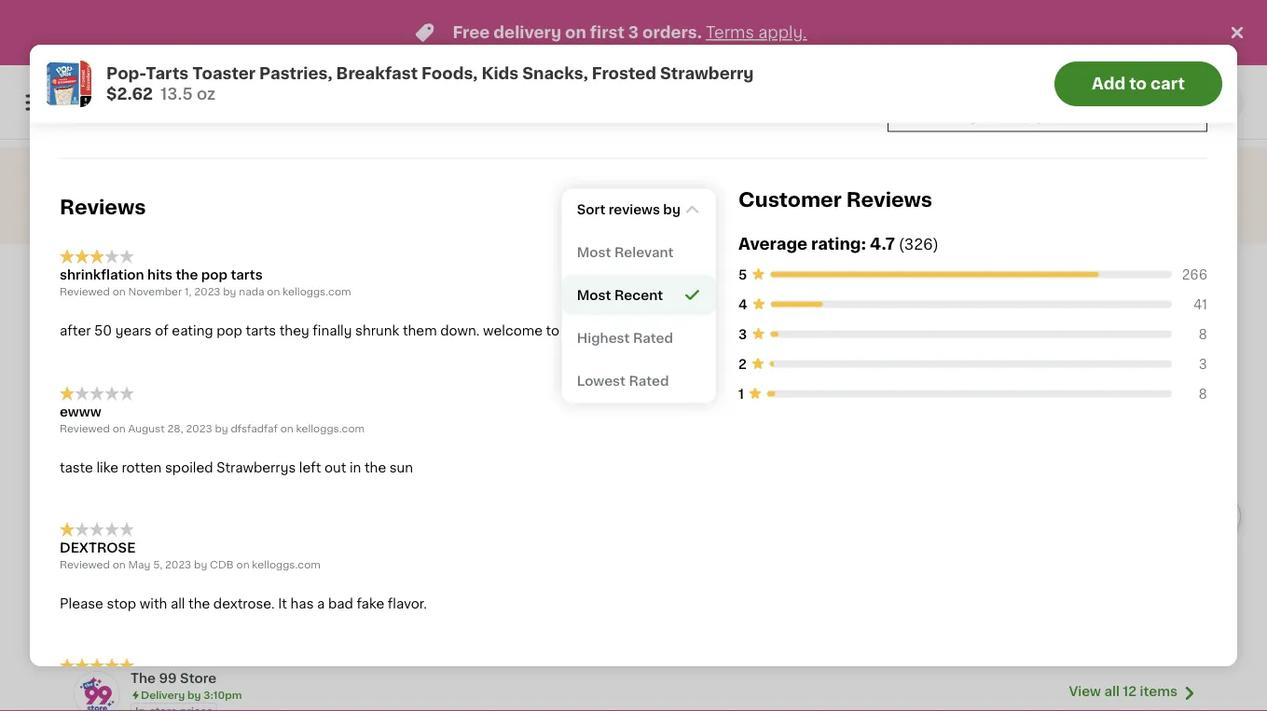Task type: describe. For each thing, give the bounding box(es) containing it.
item carousel region
[[60, 402, 1241, 650]]

the 99 store
[[131, 672, 216, 685]]

0 vertical spatial most recent
[[592, 201, 678, 214]]

1 vertical spatial recent
[[614, 289, 663, 302]]

pastries, for pop-tarts toaster pastries, breakfast foods, kids snacks, frosted strawberry $2.62 13.5 oz
[[259, 66, 333, 82]]

lowest rated
[[577, 374, 669, 387]]

added
[[1004, 40, 1039, 50]]

2
[[739, 358, 747, 371]]

highest rated button
[[562, 318, 716, 359]]

direct chat
[[859, 180, 935, 193]]

0 button
[[1184, 84, 1245, 121]]

by inside "ewww reviewed on august 28, 2023 by dfsfadfaf on kelloggs.com"
[[215, 423, 228, 433]]

first
[[590, 25, 625, 41]]

chat
[[904, 180, 935, 193]]

walmart show all 22 items element
[[131, 325, 1058, 344]]

1 vertical spatial 3
[[739, 328, 747, 341]]

0 horizontal spatial in
[[350, 461, 361, 474]]

kelloggs.com for in
[[296, 423, 365, 433]]

hits
[[147, 268, 173, 282]]

to left eat
[[105, 75, 119, 88]]

2,000
[[1125, 100, 1156, 111]]

nutrition
[[1078, 112, 1122, 123]]

strawberry for pop-tarts toaster pastries, breakfast foods, kids snacks, frosted strawberry $2.62 13.5 oz
[[660, 66, 754, 82]]

view all 12 items
[[1069, 685, 1178, 698]]

includes
[[934, 40, 978, 50]]

ready to eat
[[60, 75, 144, 88]]

nada
[[239, 287, 264, 297]]

november
[[128, 287, 182, 297]]

add to cart button
[[1055, 62, 1223, 106]]

contributes
[[986, 100, 1046, 111]]

by down the store
[[187, 690, 201, 701]]

add
[[1092, 76, 1126, 92]]

1,
[[185, 287, 192, 297]]

flavor.
[[388, 597, 427, 611]]

on inside limited time offer region
[[565, 25, 586, 41]]

5
[[739, 268, 747, 281]]

reviews
[[609, 203, 660, 216]]

of inside the % daily value (dv) tells you how much a nutrient in a serving of food contributes to a daily diet. 2,000 calories a day is used for general nutrition advice.
[[946, 100, 957, 111]]

bad
[[328, 597, 353, 611]]

kellogg's
[[68, 540, 116, 550]]

kelloggs.com inside shrinkflation hits the pop tarts reviewed on november 1, 2023 by nada on kelloggs.com
[[283, 287, 351, 297]]

diet.
[[1099, 100, 1122, 111]]

50
[[94, 324, 112, 337]]

free delivery on first 3 orders. terms apply.
[[453, 25, 807, 41]]

all for view all 20+ items
[[1093, 349, 1108, 362]]

8 for 1
[[1199, 387, 1208, 401]]

a right cart
[[1193, 88, 1199, 98]]

(326)
[[899, 237, 939, 252]]

a right has
[[317, 597, 325, 611]]

august
[[128, 423, 165, 433]]

waffles,
[[86, 555, 128, 565]]

directions
[[60, 43, 130, 56]]

food
[[959, 100, 983, 111]]

lowest
[[577, 374, 626, 387]]

please stop with all the dextrose. it has a bad fake flavor.
[[60, 597, 427, 611]]

reviewed inside shrinkflation hits the pop tarts reviewed on november 1, 2023 by nada on kelloggs.com
[[60, 287, 110, 297]]

pop- for pop-tarts toaster pastries, breakfast foods, kids snacks, frosted strawberry
[[226, 540, 251, 550]]

like
[[96, 461, 118, 474]]

left
[[299, 461, 321, 474]]

ready
[[60, 75, 102, 88]]

kellogg's eggo frozen waffles, frozen breakfast, breakfast food, blueberry image
[[650, 410, 771, 530]]

strawberrys
[[216, 461, 296, 474]]

a up "2,000"
[[1128, 88, 1135, 98]]

1 vertical spatial the
[[365, 461, 386, 474]]

add to cart
[[1092, 76, 1185, 92]]

how
[[1072, 88, 1094, 98]]

2023 inside shrinkflation hits the pop tarts reviewed on november 1, 2023 by nada on kelloggs.com
[[194, 287, 220, 297]]

ewww reviewed on august 28, 2023 by dfsfadfaf on kelloggs.com
[[60, 405, 365, 433]]

kids for pop-tarts toaster pastries, breakfast foods, kids snacks, frosted strawberry
[[258, 570, 280, 580]]

sort
[[577, 203, 606, 216]]

1 vertical spatial of
[[155, 324, 169, 337]]

orders.
[[643, 25, 702, 41]]

spoiled
[[165, 461, 213, 474]]

to inside button
[[1130, 76, 1147, 92]]

sugars
[[1041, 40, 1077, 50]]

the inside shrinkflation hits the pop tarts reviewed on november 1, 2023 by nada on kelloggs.com
[[176, 268, 198, 282]]

0 vertical spatial most
[[592, 201, 626, 214]]

local
[[646, 180, 679, 193]]

dextrose.
[[213, 597, 275, 611]]

0
[[1221, 96, 1230, 109]]

0 horizontal spatial for
[[166, 264, 207, 290]]

tells
[[1025, 88, 1047, 98]]

pop-tarts toaster pastries, breakfast foods, kids snacks, frosted strawberry button
[[206, 409, 337, 595]]

results for "food"
[[52, 264, 307, 290]]

0 horizontal spatial reviews
[[60, 198, 146, 217]]

pop- for pop-tarts toaster pastries, breakfast foods, kids snacks, frosted strawberry $2.62 13.5 oz
[[106, 66, 146, 82]]

kellogg's eggo frozen waffles, frozen breakfast, breakfast food, buttermilk button
[[60, 409, 191, 595]]

1 vertical spatial frozen
[[130, 555, 165, 565]]

they
[[280, 324, 309, 337]]

them
[[403, 324, 437, 337]]

items for view all 12 items
[[1140, 685, 1178, 698]]

nutrient
[[1137, 88, 1179, 98]]

rated for highest rated
[[633, 332, 673, 345]]

results
[[52, 264, 160, 290]]

view for view all 20+ items
[[1058, 349, 1090, 362]]

shrinkflation
[[60, 268, 144, 282]]

customer reviews
[[739, 190, 933, 210]]

average rating: 4.7 (326)
[[739, 236, 939, 252]]

on right cdb
[[236, 560, 250, 570]]

tarts inside shrinkflation hits the pop tarts reviewed on november 1, 2023 by nada on kelloggs.com
[[231, 268, 263, 282]]

0 vertical spatial most recent button
[[566, 193, 713, 222]]

the for the % daily value (dv) tells you how much a nutrient in a serving of food contributes to a daily diet. 2,000 calories a day is used for general nutrition advice.
[[905, 88, 924, 98]]

direct
[[859, 180, 901, 193]]

shrinkflation hits the pop tarts reviewed on november 1, 2023 by nada on kelloggs.com
[[60, 268, 351, 297]]

with
[[140, 597, 167, 611]]

breakfast,
[[74, 570, 126, 580]]

delivery
[[141, 690, 185, 701]]

to inside the % daily value (dv) tells you how much a nutrient in a serving of food contributes to a daily diet. 2,000 calories a day is used for general nutrition advice.
[[1049, 100, 1060, 111]]

has
[[291, 597, 314, 611]]

by inside button
[[663, 203, 681, 216]]

3 inside limited time offer region
[[628, 25, 639, 41]]

cart
[[1151, 76, 1185, 92]]

highest
[[577, 332, 630, 345]]

pop-tarts toaster pastries, breakfast foods, kids snacks, frosted strawberry image
[[212, 410, 332, 530]]

the for the 99 store
[[131, 672, 156, 685]]

chef boyardee spaghetti and meatballs canned food image
[[358, 410, 478, 530]]

most relevant
[[577, 246, 674, 259]]

highest rated
[[577, 332, 673, 345]]

reviewed for dextrose
[[60, 560, 110, 570]]

pop-tarts toaster pastries, breakfast foods, kids snacks, frosted strawberry $2.62 13.5 oz
[[106, 66, 754, 102]]

toaster for pop-tarts toaster pastries, breakfast foods, kids snacks, frosted strawberry
[[279, 540, 317, 550]]

delimex chicken & cheese large flour taquitos frozen food snacks image
[[504, 410, 624, 530]]

you
[[1050, 88, 1070, 98]]

2 vertical spatial 3
[[1199, 358, 1208, 371]]

taste
[[60, 461, 93, 474]]



Task type: locate. For each thing, give the bounding box(es) containing it.
1 horizontal spatial of
[[946, 100, 957, 111]]

0 vertical spatial the
[[905, 88, 924, 98]]

2023 inside "ewww reviewed on august 28, 2023 by dfsfadfaf on kelloggs.com"
[[186, 423, 212, 433]]

kids for pop-tarts toaster pastries, breakfast foods, kids snacks, frosted strawberry $2.62 13.5 oz
[[482, 66, 519, 82]]

most for bottom most recent button
[[577, 289, 611, 302]]

2023 right 28,
[[186, 423, 212, 433]]

2 items from the top
[[1140, 685, 1178, 698]]

general
[[1036, 112, 1075, 123]]

rating:
[[811, 236, 866, 252]]

0 vertical spatial the
[[176, 268, 198, 282]]

0 vertical spatial toaster
[[192, 66, 256, 82]]

2 reviewed from the top
[[60, 423, 110, 433]]

frosted down free delivery on first 3 orders. terms apply.
[[592, 66, 657, 82]]

toaster up has
[[279, 540, 317, 550]]

all left the 20+
[[1093, 349, 1108, 362]]

1 vertical spatial items
[[1140, 685, 1178, 698]]

foods, for pop-tarts toaster pastries, breakfast foods, kids snacks, frosted strawberry
[[221, 570, 255, 580]]

1 vertical spatial tarts
[[246, 324, 276, 337]]

2 vertical spatial breakfast
[[128, 570, 177, 580]]

1 horizontal spatial 3
[[739, 328, 747, 341]]

0 vertical spatial snacks,
[[522, 66, 588, 82]]

1 vertical spatial breakfast
[[270, 555, 320, 565]]

1 vertical spatial foods,
[[221, 570, 255, 580]]

1 horizontal spatial in
[[1181, 88, 1190, 98]]

daily
[[1071, 100, 1096, 111]]

for inside the % daily value (dv) tells you how much a nutrient in a serving of food contributes to a daily diet. 2,000 calories a day is used for general nutrition advice.
[[1019, 112, 1033, 123]]

1 horizontal spatial tarts
[[251, 540, 276, 550]]

pop-tarts toaster pastries, breakfast foods, kids snacks, frosted strawberry
[[221, 540, 323, 595]]

in
[[1181, 88, 1190, 98], [350, 461, 361, 474]]

0 vertical spatial foods,
[[422, 66, 478, 82]]

pop
[[201, 268, 228, 282], [216, 324, 242, 337]]

pastries, for pop-tarts toaster pastries, breakfast foods, kids snacks, frosted strawberry
[[224, 555, 268, 565]]

most for most relevant button
[[577, 246, 611, 259]]

0 horizontal spatial 3
[[628, 25, 639, 41]]

most up modern at left
[[577, 289, 611, 302]]

of right years
[[155, 324, 169, 337]]

1 vertical spatial 8
[[1199, 387, 1208, 401]]

most recent up highest rated at the top of page
[[577, 289, 663, 302]]

items for view all 20+ items
[[1140, 349, 1178, 362]]

tarts for pop-tarts toaster pastries, breakfast foods, kids snacks, frosted strawberry
[[251, 540, 276, 550]]

ewww
[[60, 405, 101, 418]]

0 vertical spatial 8
[[1199, 328, 1208, 341]]

terms
[[706, 25, 754, 41]]

0 horizontal spatial pop-
[[106, 66, 146, 82]]

by inside dextrose reviewed on may 5, 2023 by cdb on kelloggs.com
[[194, 560, 207, 570]]

1 vertical spatial most recent button
[[562, 275, 716, 316]]

kids inside pop-tarts toaster pastries, breakfast foods, kids snacks, frosted strawberry $2.62 13.5 oz
[[482, 66, 519, 82]]

reviewed inside dextrose reviewed on may 5, 2023 by cdb on kelloggs.com
[[60, 560, 110, 570]]

4.7
[[870, 236, 895, 252]]

tarts left 'they'
[[246, 324, 276, 337]]

266
[[1182, 268, 1208, 281]]

most
[[592, 201, 626, 214], [577, 246, 611, 259], [577, 289, 611, 302]]

reviewed inside "ewww reviewed on august 28, 2023 by dfsfadfaf on kelloggs.com"
[[60, 423, 110, 433]]

by down 'local'
[[663, 203, 681, 216]]

2 vertical spatial reviewed
[[60, 560, 110, 570]]

1 horizontal spatial foods,
[[422, 66, 478, 82]]

0 vertical spatial frosted
[[592, 66, 657, 82]]

welcome
[[483, 324, 543, 337]]

1 vertical spatial pop-
[[226, 540, 251, 550]]

28,
[[167, 423, 183, 433]]

includes 30g added sugars
[[934, 40, 1077, 50]]

3 right first
[[628, 25, 639, 41]]

after
[[60, 324, 91, 337]]

1 vertical spatial kids
[[258, 570, 280, 580]]

to up the general
[[1049, 100, 1060, 111]]

1 vertical spatial pastries,
[[224, 555, 268, 565]]

frosted inside the pop-tarts toaster pastries, breakfast foods, kids snacks, frosted strawberry
[[222, 585, 262, 595]]

1 vertical spatial pop
[[216, 324, 242, 337]]

0 horizontal spatial foods,
[[221, 570, 255, 580]]

frosted inside pop-tarts toaster pastries, breakfast foods, kids snacks, frosted strawberry $2.62 13.5 oz
[[592, 66, 657, 82]]

0 vertical spatial in
[[1181, 88, 1190, 98]]

1 horizontal spatial breakfast
[[270, 555, 320, 565]]

average
[[739, 236, 808, 252]]

lowest rated button
[[562, 360, 716, 401]]

1 8 from the top
[[1199, 328, 1208, 341]]

1 horizontal spatial toaster
[[279, 540, 317, 550]]

store
[[180, 672, 216, 685]]

toaster inside the pop-tarts toaster pastries, breakfast foods, kids snacks, frosted strawberry
[[279, 540, 317, 550]]

view for view all 12 items
[[1069, 685, 1101, 698]]

0 vertical spatial of
[[946, 100, 957, 111]]

3 up 2
[[739, 328, 747, 341]]

reviewed down shrinkflation at left top
[[60, 287, 110, 297]]

the left sun
[[365, 461, 386, 474]]

modern
[[563, 324, 614, 337]]

most down sort
[[577, 246, 611, 259]]

free
[[453, 25, 490, 41]]

1 vertical spatial for
[[166, 264, 207, 290]]

tarts inside the pop-tarts toaster pastries, breakfast foods, kids snacks, frosted strawberry
[[251, 540, 276, 550]]

delivery by 3:10pm
[[141, 690, 242, 701]]

0 horizontal spatial snacks,
[[283, 570, 323, 580]]

rated for lowest rated
[[629, 374, 669, 387]]

on left the august
[[112, 423, 126, 433]]

tarts up nada
[[231, 268, 263, 282]]

is
[[979, 112, 988, 123]]

pop- inside the pop-tarts toaster pastries, breakfast foods, kids snacks, frosted strawberry
[[226, 540, 251, 550]]

rated up the 'lowest rated' button
[[633, 332, 673, 345]]

toaster for pop-tarts toaster pastries, breakfast foods, kids snacks, frosted strawberry $2.62 13.5 oz
[[192, 66, 256, 82]]

strawberry for pop-tarts toaster pastries, breakfast foods, kids snacks, frosted strawberry
[[264, 585, 321, 595]]

1 vertical spatial most
[[577, 246, 611, 259]]

0 vertical spatial reviewed
[[60, 287, 110, 297]]

by inside shrinkflation hits the pop tarts reviewed on november 1, 2023 by nada on kelloggs.com
[[223, 287, 236, 297]]

all for view all 12 items
[[1105, 685, 1120, 698]]

all right it's
[[628, 180, 643, 193]]

serving
[[905, 100, 943, 111]]

20+
[[1111, 349, 1137, 362]]

kelloggs.com up out
[[296, 423, 365, 433]]

the 99 store show all 12 items element
[[131, 669, 1069, 688]]

1 vertical spatial rated
[[629, 374, 669, 387]]

2 horizontal spatial 3
[[1199, 358, 1208, 371]]

0 horizontal spatial breakfast
[[128, 570, 177, 580]]

dextrose
[[60, 542, 136, 555]]

sort reviews by button
[[562, 189, 716, 230]]

pop- up $2.62
[[106, 66, 146, 82]]

by
[[663, 203, 681, 216], [223, 287, 236, 297], [215, 423, 228, 433], [194, 560, 207, 570], [187, 690, 201, 701]]

1 horizontal spatial snacks,
[[522, 66, 588, 82]]

foods, down cdb
[[221, 570, 255, 580]]

0 vertical spatial items
[[1140, 349, 1178, 362]]

by left cdb
[[194, 560, 207, 570]]

snacks, for pop-tarts toaster pastries, breakfast foods, kids snacks, frosted strawberry
[[283, 570, 323, 580]]

0 vertical spatial pop-
[[106, 66, 146, 82]]

view
[[1058, 349, 1090, 362], [1069, 685, 1101, 698]]

items right the 20+
[[1140, 349, 1178, 362]]

eggo
[[118, 540, 145, 550]]

sun
[[390, 461, 413, 474]]

all right with
[[171, 597, 185, 611]]

1 vertical spatial the
[[131, 672, 156, 685]]

breakfast inside pop-tarts toaster pastries, breakfast foods, kids snacks, frosted strawberry $2.62 13.5 oz
[[336, 66, 418, 82]]

stop
[[107, 597, 136, 611]]

frozen down eggo
[[130, 555, 165, 565]]

it's
[[604, 180, 625, 193]]

foods, down free
[[422, 66, 478, 82]]

frosted for pop-tarts toaster pastries, breakfast foods, kids snacks, frosted strawberry
[[222, 585, 262, 595]]

0 vertical spatial kids
[[482, 66, 519, 82]]

breakfast for pop-tarts toaster pastries, breakfast foods, kids snacks, frosted strawberry
[[270, 555, 320, 565]]

5,
[[153, 560, 163, 570]]

0 horizontal spatial of
[[155, 324, 169, 337]]

in right nutrient
[[1181, 88, 1190, 98]]

to
[[105, 75, 119, 88], [1130, 76, 1147, 92], [1049, 100, 1060, 111], [546, 324, 560, 337]]

1 vertical spatial reviewed
[[60, 423, 110, 433]]

1 vertical spatial tarts
[[251, 540, 276, 550]]

pop- up cdb
[[226, 540, 251, 550]]

day
[[957, 112, 977, 123]]

recent up capitalism
[[614, 289, 663, 302]]

breakfast inside the kellogg's eggo frozen waffles, frozen breakfast, breakfast food, buttermilk
[[128, 570, 177, 580]]

in right out
[[350, 461, 361, 474]]

down.
[[440, 324, 480, 337]]

kelloggs.com inside "ewww reviewed on august 28, 2023 by dfsfadfaf on kelloggs.com"
[[296, 423, 365, 433]]

on right nada
[[267, 287, 280, 297]]

3 reviewed from the top
[[60, 560, 110, 570]]

1 items from the top
[[1140, 349, 1178, 362]]

items right 12
[[1140, 685, 1178, 698]]

1 vertical spatial 2023
[[186, 423, 212, 433]]

kelloggs.com inside dextrose reviewed on may 5, 2023 by cdb on kelloggs.com
[[252, 560, 321, 570]]

reviewed for ewww
[[60, 423, 110, 433]]

calories
[[905, 112, 946, 123]]

rotten
[[122, 461, 162, 474]]

kellogg's eggo frozen waffles, frozen breakfast, breakfast food, buttermilk
[[68, 540, 182, 595]]

breakfast inside the pop-tarts toaster pastries, breakfast foods, kids snacks, frosted strawberry
[[270, 555, 320, 565]]

0 vertical spatial tarts
[[231, 268, 263, 282]]

0 vertical spatial pastries,
[[259, 66, 333, 82]]

the up serving
[[905, 88, 924, 98]]

on down shrinkflation at left top
[[112, 287, 126, 297]]

tarts inside pop-tarts toaster pastries, breakfast foods, kids snacks, frosted strawberry $2.62 13.5 oz
[[146, 66, 189, 82]]

foods, for pop-tarts toaster pastries, breakfast foods, kids snacks, frosted strawberry $2.62 13.5 oz
[[422, 66, 478, 82]]

breakfast
[[336, 66, 418, 82], [270, 555, 320, 565], [128, 570, 177, 580]]

snacks, inside the pop-tarts toaster pastries, breakfast foods, kids snacks, frosted strawberry
[[283, 570, 323, 580]]

all
[[628, 180, 643, 193], [1093, 349, 1108, 362], [171, 597, 185, 611], [1105, 685, 1120, 698]]

strawberry down terms
[[660, 66, 754, 82]]

2023 inside dextrose reviewed on may 5, 2023 by cdb on kelloggs.com
[[165, 560, 191, 570]]

0 horizontal spatial tarts
[[146, 66, 189, 82]]

a left day
[[948, 112, 955, 123]]

of down daily
[[946, 100, 957, 111]]

0 vertical spatial view
[[1058, 349, 1090, 362]]

kids inside the pop-tarts toaster pastries, breakfast foods, kids snacks, frosted strawberry
[[258, 570, 280, 580]]

2023
[[194, 287, 220, 297], [186, 423, 212, 433], [165, 560, 191, 570]]

0 vertical spatial rated
[[633, 332, 673, 345]]

for
[[1019, 112, 1033, 123], [166, 264, 207, 290]]

1 horizontal spatial kids
[[482, 66, 519, 82]]

the left dextrose.
[[188, 597, 210, 611]]

reviewed up breakfast,
[[60, 560, 110, 570]]

0 vertical spatial frozen
[[148, 540, 182, 550]]

most down it's
[[592, 201, 626, 214]]

(dv)
[[999, 88, 1023, 98]]

terms apply. link
[[706, 25, 807, 41]]

walmart
[[131, 328, 187, 341]]

the
[[176, 268, 198, 282], [365, 461, 386, 474], [188, 597, 210, 611]]

pastries, inside the pop-tarts toaster pastries, breakfast foods, kids snacks, frosted strawberry
[[224, 555, 268, 565]]

reviewed
[[60, 287, 110, 297], [60, 423, 110, 433], [60, 560, 110, 570]]

all for it's all local
[[628, 180, 643, 193]]

0 vertical spatial 3
[[628, 25, 639, 41]]

0 vertical spatial strawberry
[[660, 66, 754, 82]]

0 horizontal spatial the
[[131, 672, 156, 685]]

2023 right the 1,
[[194, 287, 220, 297]]

by left dfsfadfaf
[[215, 423, 228, 433]]

%
[[927, 88, 936, 98]]

0 horizontal spatial frosted
[[222, 585, 262, 595]]

1 vertical spatial toaster
[[279, 540, 317, 550]]

1 horizontal spatial pop-
[[226, 540, 251, 550]]

2023 for ewww
[[186, 423, 212, 433]]

strawberry inside pop-tarts toaster pastries, breakfast foods, kids snacks, frosted strawberry $2.62 13.5 oz
[[660, 66, 754, 82]]

0 horizontal spatial kids
[[258, 570, 280, 580]]

on right dfsfadfaf
[[280, 423, 294, 433]]

1 vertical spatial most recent
[[577, 289, 663, 302]]

1 vertical spatial snacks,
[[283, 570, 323, 580]]

reviewed down "ewww"
[[60, 423, 110, 433]]

1 horizontal spatial for
[[1019, 112, 1033, 123]]

frozen up the 5,
[[148, 540, 182, 550]]

0 vertical spatial pop
[[201, 268, 228, 282]]

breakfast for pop-tarts toaster pastries, breakfast foods, kids snacks, frosted strawberry $2.62 13.5 oz
[[336, 66, 418, 82]]

eating
[[172, 324, 213, 337]]

frosted up please stop with all the dextrose. it has a bad fake flavor. at the left bottom of page
[[222, 585, 262, 595]]

reviews up shrinkflation at left top
[[60, 198, 146, 217]]

fake
[[357, 597, 384, 611]]

1 vertical spatial kelloggs.com
[[296, 423, 365, 433]]

food,
[[83, 585, 112, 595]]

reviews up '4.7'
[[846, 190, 933, 210]]

instacart logo image
[[63, 91, 175, 114]]

kelloggs.com up finally
[[283, 287, 351, 297]]

1 vertical spatial strawberry
[[264, 585, 321, 595]]

shrunk
[[355, 324, 399, 337]]

3
[[628, 25, 639, 41], [739, 328, 747, 341], [1199, 358, 1208, 371]]

kelloggs.com for has
[[252, 560, 321, 570]]

finally
[[313, 324, 352, 337]]

kellogg's eggo frozen waffles, frozen breakfast, breakfast food, buttermilk image
[[65, 410, 185, 530]]

0 horizontal spatial strawberry
[[264, 585, 321, 595]]

2 vertical spatial most
[[577, 289, 611, 302]]

the up the 1,
[[176, 268, 198, 282]]

2 vertical spatial 2023
[[165, 560, 191, 570]]

0 vertical spatial tarts
[[146, 66, 189, 82]]

the left 99
[[131, 672, 156, 685]]

1
[[739, 387, 744, 401]]

snacks, for pop-tarts toaster pastries, breakfast foods, kids snacks, frosted strawberry $2.62 13.5 oz
[[522, 66, 588, 82]]

1 horizontal spatial strawberry
[[660, 66, 754, 82]]

value
[[968, 88, 996, 98]]

it's all local
[[604, 180, 679, 193]]

1 vertical spatial in
[[350, 461, 361, 474]]

2 vertical spatial kelloggs.com
[[252, 560, 321, 570]]

dfsfadfaf
[[231, 423, 278, 433]]

view left 12
[[1069, 685, 1101, 698]]

kids down "delivery"
[[482, 66, 519, 82]]

frosted
[[592, 66, 657, 82], [222, 585, 262, 595]]

pop- inside pop-tarts toaster pastries, breakfast foods, kids snacks, frosted strawberry $2.62 13.5 oz
[[106, 66, 146, 82]]

0 vertical spatial 2023
[[194, 287, 220, 297]]

30g
[[981, 40, 1001, 50]]

2 vertical spatial the
[[188, 597, 210, 611]]

1 vertical spatial view
[[1069, 685, 1101, 698]]

1 horizontal spatial frosted
[[592, 66, 657, 82]]

tarts for pop-tarts toaster pastries, breakfast foods, kids snacks, frosted strawberry $2.62 13.5 oz
[[146, 66, 189, 82]]

frosted for pop-tarts toaster pastries, breakfast foods, kids snacks, frosted strawberry $2.62 13.5 oz
[[592, 66, 657, 82]]

0 vertical spatial recent
[[629, 201, 678, 214]]

kelloggs.com
[[283, 287, 351, 297], [296, 423, 365, 433], [252, 560, 321, 570]]

snacks, inside pop-tarts toaster pastries, breakfast foods, kids snacks, frosted strawberry $2.62 13.5 oz
[[522, 66, 588, 82]]

snacks, up has
[[283, 570, 323, 580]]

0 horizontal spatial toaster
[[192, 66, 256, 82]]

on left first
[[565, 25, 586, 41]]

buttermilk
[[115, 585, 168, 595]]

1 horizontal spatial the
[[905, 88, 924, 98]]

years
[[115, 324, 152, 337]]

1 horizontal spatial reviews
[[846, 190, 933, 210]]

2023 right the 5,
[[165, 560, 191, 570]]

the inside the % daily value (dv) tells you how much a nutrient in a serving of food contributes to a daily diet. 2,000 calories a day is used for general nutrition advice.
[[905, 88, 924, 98]]

3 down 41
[[1199, 358, 1208, 371]]

a down the you
[[1062, 100, 1068, 111]]

strawberry up has
[[264, 585, 321, 595]]

to left modern at left
[[546, 324, 560, 337]]

pop inside shrinkflation hits the pop tarts reviewed on november 1, 2023 by nada on kelloggs.com
[[201, 268, 228, 282]]

by left nada
[[223, 287, 236, 297]]

kids up it
[[258, 570, 280, 580]]

kelloggs.com up it
[[252, 560, 321, 570]]

recent down 'local'
[[629, 201, 678, 214]]

toaster up oz
[[192, 66, 256, 82]]

pastries, inside pop-tarts toaster pastries, breakfast foods, kids snacks, frosted strawberry $2.62 13.5 oz
[[259, 66, 333, 82]]

tarts up 13.5
[[146, 66, 189, 82]]

tarts up dextrose.
[[251, 540, 276, 550]]

relevant
[[614, 246, 674, 259]]

8 for 3
[[1199, 328, 1208, 341]]

daily
[[939, 88, 965, 98]]

toaster inside pop-tarts toaster pastries, breakfast foods, kids snacks, frosted strawberry $2.62 13.5 oz
[[192, 66, 256, 82]]

foods, inside the pop-tarts toaster pastries, breakfast foods, kids snacks, frosted strawberry
[[221, 570, 255, 580]]

in inside the % daily value (dv) tells you how much a nutrient in a serving of food contributes to a daily diet. 2,000 calories a day is used for general nutrition advice.
[[1181, 88, 1190, 98]]

$2.62
[[106, 86, 153, 102]]

strawberry inside the pop-tarts toaster pastries, breakfast foods, kids snacks, frosted strawberry
[[264, 585, 321, 595]]

0 vertical spatial for
[[1019, 112, 1033, 123]]

2 8 from the top
[[1199, 387, 1208, 401]]

0 vertical spatial kelloggs.com
[[283, 287, 351, 297]]

snacks, down "delivery"
[[522, 66, 588, 82]]

on left the may
[[112, 560, 126, 570]]

limited time offer region
[[0, 0, 1226, 65]]

foods, inside pop-tarts toaster pastries, breakfast foods, kids snacks, frosted strawberry $2.62 13.5 oz
[[422, 66, 478, 82]]

to up "2,000"
[[1130, 76, 1147, 92]]

0 vertical spatial breakfast
[[336, 66, 418, 82]]

1 reviewed from the top
[[60, 287, 110, 297]]

2023 for dextrose
[[165, 560, 191, 570]]

most recent down it's all local
[[592, 201, 678, 214]]

used
[[991, 112, 1016, 123]]

2 horizontal spatial breakfast
[[336, 66, 418, 82]]

view left the 20+
[[1058, 349, 1090, 362]]

all left 12
[[1105, 685, 1120, 698]]

12
[[1123, 685, 1137, 698]]

1 vertical spatial frosted
[[222, 585, 262, 595]]

tarts
[[146, 66, 189, 82], [251, 540, 276, 550]]

rated down highest rated button
[[629, 374, 669, 387]]



Task type: vqa. For each thing, say whether or not it's contained in the screenshot.
DEXTROSE Reviewed
yes



